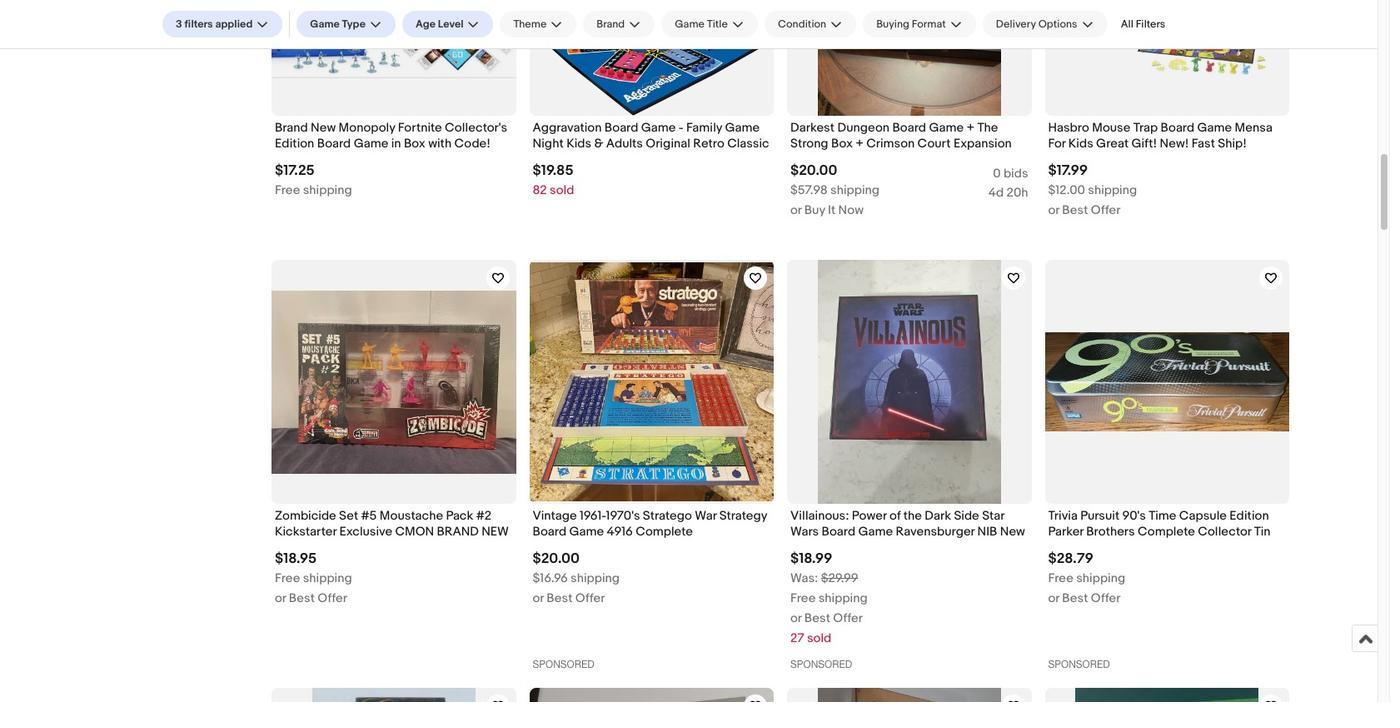 Task type: describe. For each thing, give the bounding box(es) containing it.
best for $17.99
[[1063, 202, 1088, 218]]

court
[[918, 135, 951, 151]]

vintage
[[533, 508, 577, 524]]

board inside the aggravation board game - family game night kids & adults original retro classic
[[605, 120, 639, 136]]

game type button
[[297, 11, 396, 37]]

applied
[[215, 17, 253, 31]]

aggravation
[[533, 120, 602, 136]]

offer for $20.00
[[576, 590, 605, 606]]

fast
[[1192, 135, 1216, 151]]

1 horizontal spatial +
[[967, 120, 975, 136]]

stratego
[[643, 508, 692, 524]]

$20.00 $16.96 shipping or best offer
[[533, 550, 620, 606]]

zombicide set #5 moustache pack #2 kickstarter exclusive cmon brand new image
[[272, 290, 516, 474]]

vintage  1961-1970's stratego war strategy board game 4916 complete image
[[529, 262, 774, 502]]

aggravation board game - family game night kids & adults original retro classic image
[[538, 0, 765, 116]]

all filters
[[1121, 17, 1166, 31]]

zombicide
[[275, 508, 336, 524]]

0 horizontal spatial +
[[856, 135, 864, 151]]

game inside darkest dungeon board game + the strong box + crimson court expansion
[[929, 120, 964, 136]]

fortnite
[[398, 120, 442, 136]]

format
[[912, 17, 946, 31]]

for
[[1049, 135, 1066, 151]]

shipping inside 0 bids $57.98 shipping
[[831, 182, 880, 198]]

theme
[[514, 17, 547, 31]]

trap
[[1134, 120, 1158, 136]]

age level button
[[402, 11, 494, 37]]

brand new monopoly fortnite collector's edition board game in box with code! link
[[275, 120, 513, 156]]

war
[[695, 508, 717, 524]]

mouse
[[1092, 120, 1131, 136]]

in
[[391, 135, 401, 151]]

or inside $18.99 was: $29.99 free shipping or best offer 27 sold
[[791, 610, 802, 626]]

&
[[594, 135, 603, 151]]

the
[[904, 508, 922, 524]]

complete inside trivia pursuit 90's time capsule edition parker brothers complete collector tin
[[1138, 524, 1195, 539]]

shipping for $17.99
[[1088, 182, 1137, 198]]

nib
[[978, 524, 998, 539]]

all filters button
[[1114, 11, 1173, 37]]

villainous: power of the dark side star wars board game ravensburger nib new link
[[791, 508, 1029, 544]]

nfl-opoly--1994 monopoly board game vintage complete game image
[[1076, 688, 1259, 702]]

shipping for $17.25
[[303, 182, 352, 198]]

tokyo highway board game 8 itten image
[[529, 688, 774, 702]]

3 filters applied
[[176, 17, 253, 31]]

dark
[[925, 508, 951, 524]]

retro
[[693, 135, 725, 151]]

type
[[342, 17, 366, 31]]

great
[[1096, 135, 1129, 151]]

$20.00 for $20.00 $16.96 shipping or best offer
[[533, 550, 580, 567]]

1961-
[[580, 508, 606, 524]]

sold inside $19.85 82 sold
[[550, 182, 574, 198]]

family
[[686, 120, 722, 136]]

board inside hasbro mouse trap board game mensa for kids great gift! new! fast ship!
[[1161, 120, 1195, 136]]

offer for $17.99
[[1091, 202, 1121, 218]]

classic
[[727, 135, 770, 151]]

$16.96
[[533, 570, 568, 586]]

or for $28.79
[[1049, 590, 1060, 606]]

the
[[978, 120, 998, 136]]

bids
[[1004, 166, 1029, 181]]

darkest dungeon board game + the strong box + crimson court expansion image
[[818, 0, 1001, 116]]

$28.79
[[1049, 550, 1094, 567]]

strong
[[791, 135, 829, 151]]

pursuit
[[1081, 508, 1120, 524]]

4d 20h or buy it now
[[791, 185, 1029, 218]]

edition for $28.79
[[1230, 508, 1269, 524]]

shipping for $28.79
[[1077, 570, 1126, 586]]

delivery
[[996, 17, 1036, 31]]

edition for $17.25
[[275, 135, 314, 151]]

game inside brand new monopoly fortnite collector's edition board game in box with code!
[[354, 135, 389, 151]]

filters
[[1136, 17, 1166, 31]]

or for $20.00
[[533, 590, 544, 606]]

delivery options
[[996, 17, 1078, 31]]

buying
[[877, 17, 910, 31]]

brand
[[437, 524, 479, 539]]

game title button
[[662, 11, 758, 37]]

free for $18.95
[[275, 570, 300, 586]]

$17.25 free shipping
[[275, 162, 352, 198]]

brand new monopoly fortnite collector's edition board game in box with code! image
[[272, 0, 516, 89]]

cmon
[[395, 524, 434, 539]]

offer for $28.79
[[1091, 590, 1121, 606]]

aggravation board game - family game night kids & adults original retro classic
[[533, 120, 770, 151]]

pack
[[446, 508, 473, 524]]

code!
[[454, 135, 491, 151]]

ravensburger
[[896, 524, 975, 539]]

tin
[[1255, 524, 1271, 539]]

$19.85 82 sold
[[533, 162, 574, 198]]

new inside villainous: power of the dark side star wars board game ravensburger nib new
[[1000, 524, 1026, 539]]

exclusive
[[340, 524, 393, 539]]

capsule
[[1180, 508, 1227, 524]]

aggravation board game - family game night kids & adults original retro classic link
[[533, 120, 771, 156]]

expansion
[[954, 135, 1012, 151]]

buying format button
[[863, 11, 976, 37]]

adults
[[606, 135, 643, 151]]

parker
[[1049, 524, 1084, 539]]

$18.95 free shipping or best offer
[[275, 550, 352, 606]]

new!
[[1160, 135, 1189, 151]]

hasbro mouse trap board game mensa for kids great gift! new! fast ship!
[[1049, 120, 1273, 151]]

shipping for $20.00
[[571, 570, 620, 586]]

$19.85
[[533, 162, 574, 179]]

vintage backgammon board game set wooden travel case 15" x 20" near mint image
[[818, 688, 1001, 702]]

$18.99
[[791, 550, 833, 567]]

condition
[[778, 17, 827, 31]]

free for $28.79
[[1049, 570, 1074, 586]]

90's
[[1123, 508, 1146, 524]]

$29.99
[[821, 570, 859, 586]]

best for $20.00
[[547, 590, 573, 606]]

new inside brand new monopoly fortnite collector's edition board game in box with code!
[[311, 120, 336, 136]]



Task type: locate. For each thing, give the bounding box(es) containing it.
or down $28.79
[[1049, 590, 1060, 606]]

board inside darkest dungeon board game + the strong box + crimson court expansion
[[893, 120, 926, 136]]

board
[[605, 120, 639, 136], [893, 120, 926, 136], [1161, 120, 1195, 136], [317, 135, 351, 151], [533, 524, 567, 539], [822, 524, 856, 539]]

hasbro mouse trap board game mensa for kids great gift! new! fast ship! image
[[1068, 0, 1267, 116]]

zombicide set #5 moustache pack #2 kickstarter exclusive cmon brand new
[[275, 508, 509, 539]]

1 vertical spatial new
[[1000, 524, 1026, 539]]

best down '$18.95'
[[289, 590, 315, 606]]

board inside brand new monopoly fortnite collector's edition board game in box with code!
[[317, 135, 351, 151]]

edition right the capsule on the right bottom of the page
[[1230, 508, 1269, 524]]

board right &
[[605, 120, 639, 136]]

hasbro
[[1049, 120, 1090, 136]]

game inside dropdown button
[[675, 17, 705, 31]]

collector's
[[445, 120, 508, 136]]

2 complete from the left
[[1138, 524, 1195, 539]]

1 box from the left
[[404, 135, 426, 151]]

0 horizontal spatial complete
[[636, 524, 693, 539]]

night
[[533, 135, 564, 151]]

or left buy
[[791, 202, 802, 218]]

vintage  1961-1970's stratego war strategy board game 4916 complete
[[533, 508, 767, 539]]

+ left crimson
[[856, 135, 864, 151]]

sold right the "27"
[[807, 630, 832, 646]]

sponsored for $18.99
[[791, 659, 853, 670]]

crimson
[[867, 135, 915, 151]]

ship!
[[1218, 135, 1247, 151]]

$20.00
[[791, 162, 838, 179], [533, 550, 580, 567]]

villainous: power of the dark side star wars board game ravensburger nib new
[[791, 508, 1026, 539]]

box
[[404, 135, 426, 151], [831, 135, 853, 151]]

age
[[416, 17, 436, 31]]

board right the "trap"
[[1161, 120, 1195, 136]]

buy
[[805, 202, 825, 218]]

#2
[[476, 508, 492, 524]]

shipping inside $18.95 free shipping or best offer
[[303, 570, 352, 586]]

options
[[1039, 17, 1078, 31]]

or inside 4d 20h or buy it now
[[791, 202, 802, 218]]

kids for $17.99
[[1069, 135, 1094, 151]]

1 horizontal spatial complete
[[1138, 524, 1195, 539]]

shipping down '$18.95'
[[303, 570, 352, 586]]

brand
[[597, 17, 625, 31], [275, 120, 308, 136]]

offer down $29.99
[[833, 610, 863, 626]]

brand new monopoly fortnite collector's edition board game in box with code!
[[275, 120, 508, 151]]

1 vertical spatial sold
[[807, 630, 832, 646]]

0 horizontal spatial kids
[[567, 135, 592, 151]]

best inside $18.95 free shipping or best offer
[[289, 590, 315, 606]]

power
[[852, 508, 887, 524]]

shipping right $12.00
[[1088, 182, 1137, 198]]

or down $12.00
[[1049, 202, 1060, 218]]

edition up $17.25
[[275, 135, 314, 151]]

0 horizontal spatial new
[[311, 120, 336, 136]]

free inside $28.79 free shipping or best offer
[[1049, 570, 1074, 586]]

villainous: power of the dark side star wars board game ravensburger nib new image
[[818, 260, 1001, 504]]

dungeon
[[838, 120, 890, 136]]

now
[[839, 202, 864, 218]]

offer down great
[[1091, 202, 1121, 218]]

free down $28.79
[[1049, 570, 1074, 586]]

box right strong
[[831, 135, 853, 151]]

kids right for
[[1069, 135, 1094, 151]]

best down $16.96
[[547, 590, 573, 606]]

0 vertical spatial edition
[[275, 135, 314, 151]]

title
[[707, 17, 728, 31]]

best down $28.79
[[1063, 590, 1088, 606]]

star
[[982, 508, 1005, 524]]

condition button
[[765, 11, 857, 37]]

brand up $17.25
[[275, 120, 308, 136]]

kids inside hasbro mouse trap board game mensa for kids great gift! new! fast ship!
[[1069, 135, 1094, 151]]

trivia pursuit 90's time capsule edition parker brothers complete collector tin link
[[1049, 508, 1286, 544]]

game inside villainous: power of the dark side star wars board game ravensburger nib new
[[859, 524, 893, 539]]

free inside $17.25 free shipping
[[275, 182, 300, 198]]

game inside dropdown button
[[310, 17, 340, 31]]

with
[[428, 135, 452, 151]]

0 horizontal spatial sold
[[550, 182, 574, 198]]

$20.00 for $20.00
[[791, 162, 838, 179]]

brand for brand new monopoly fortnite collector's edition board game in box with code!
[[275, 120, 308, 136]]

offer inside $18.95 free shipping or best offer
[[318, 590, 347, 606]]

original
[[646, 135, 691, 151]]

shipping for $18.95
[[303, 570, 352, 586]]

shipping down $28.79
[[1077, 570, 1126, 586]]

best for $18.95
[[289, 590, 315, 606]]

sponsored for $28.79
[[1049, 659, 1110, 670]]

0 vertical spatial sold
[[550, 182, 574, 198]]

1 horizontal spatial $20.00
[[791, 162, 838, 179]]

brand inside brand dropdown button
[[597, 17, 625, 31]]

offer inside $28.79 free shipping or best offer
[[1091, 590, 1121, 606]]

free for $17.25
[[275, 182, 300, 198]]

board left 1961- in the left of the page
[[533, 524, 567, 539]]

0 horizontal spatial $20.00
[[533, 550, 580, 567]]

0 vertical spatial $20.00
[[791, 162, 838, 179]]

shipping inside $17.25 free shipping
[[303, 182, 352, 198]]

free inside $18.99 was: $29.99 free shipping or best offer 27 sold
[[791, 590, 816, 606]]

complete inside vintage  1961-1970's stratego war strategy board game 4916 complete
[[636, 524, 693, 539]]

game inside vintage  1961-1970's stratego war strategy board game 4916 complete
[[569, 524, 604, 539]]

gift!
[[1132, 135, 1157, 151]]

game type
[[310, 17, 366, 31]]

or for $18.95
[[275, 590, 286, 606]]

or for $17.99
[[1049, 202, 1060, 218]]

board up $17.25 free shipping
[[317, 135, 351, 151]]

0 vertical spatial brand
[[597, 17, 625, 31]]

board inside villainous: power of the dark side star wars board game ravensburger nib new
[[822, 524, 856, 539]]

free inside $18.95 free shipping or best offer
[[275, 570, 300, 586]]

free down '$18.95'
[[275, 570, 300, 586]]

box right in
[[404, 135, 426, 151]]

1 horizontal spatial edition
[[1230, 508, 1269, 524]]

buying format
[[877, 17, 946, 31]]

1 vertical spatial brand
[[275, 120, 308, 136]]

or up the "27"
[[791, 610, 802, 626]]

vintage  1961-1970's stratego war strategy board game 4916 complete link
[[533, 508, 771, 544]]

or inside $20.00 $16.96 shipping or best offer
[[533, 590, 544, 606]]

mensa
[[1235, 120, 1273, 136]]

new left monopoly
[[311, 120, 336, 136]]

box inside brand new monopoly fortnite collector's edition board game in box with code!
[[404, 135, 426, 151]]

0 horizontal spatial brand
[[275, 120, 308, 136]]

$20.00 inside $20.00 $16.96 shipping or best offer
[[533, 550, 580, 567]]

offer inside $20.00 $16.96 shipping or best offer
[[576, 590, 605, 606]]

sponsored for $20.00
[[533, 659, 595, 670]]

20h
[[1007, 185, 1029, 201]]

1 horizontal spatial sold
[[807, 630, 832, 646]]

shipping inside $17.99 $12.00 shipping or best offer
[[1088, 182, 1137, 198]]

$17.25
[[275, 162, 315, 179]]

$20.00 up $57.98
[[791, 162, 838, 179]]

1 horizontal spatial sponsored
[[791, 659, 853, 670]]

offer
[[1091, 202, 1121, 218], [318, 590, 347, 606], [576, 590, 605, 606], [1091, 590, 1121, 606], [833, 610, 863, 626]]

brand inside brand new monopoly fortnite collector's edition board game in box with code!
[[275, 120, 308, 136]]

sold inside $18.99 was: $29.99 free shipping or best offer 27 sold
[[807, 630, 832, 646]]

shipping inside $18.99 was: $29.99 free shipping or best offer 27 sold
[[819, 590, 868, 606]]

kids left &
[[567, 135, 592, 151]]

1 horizontal spatial brand
[[597, 17, 625, 31]]

kids
[[567, 135, 592, 151], [1069, 135, 1094, 151]]

1 sponsored from the left
[[533, 659, 595, 670]]

zombicide set #5 moustache pack #2 kickstarter exclusive cmon brand new link
[[275, 508, 513, 544]]

$17.99 $12.00 shipping or best offer
[[1049, 162, 1137, 218]]

new right nib
[[1000, 524, 1026, 539]]

2 sponsored from the left
[[791, 659, 853, 670]]

or down $16.96
[[533, 590, 544, 606]]

kids inside the aggravation board game - family game night kids & adults original retro classic
[[567, 135, 592, 151]]

shipping right $16.96
[[571, 570, 620, 586]]

offer down $28.79
[[1091, 590, 1121, 606]]

0 bids $57.98 shipping
[[791, 166, 1029, 198]]

darkest
[[791, 120, 835, 136]]

game inside hasbro mouse trap board game mensa for kids great gift! new! fast ship!
[[1198, 120, 1232, 136]]

or inside $28.79 free shipping or best offer
[[1049, 590, 1060, 606]]

monopoly
[[339, 120, 395, 136]]

free
[[275, 182, 300, 198], [275, 570, 300, 586], [1049, 570, 1074, 586], [791, 590, 816, 606]]

free down $17.25
[[275, 182, 300, 198]]

best inside $20.00 $16.96 shipping or best offer
[[547, 590, 573, 606]]

best down was:
[[805, 610, 831, 626]]

0
[[993, 166, 1001, 181]]

board inside vintage  1961-1970's stratego war strategy board game 4916 complete
[[533, 524, 567, 539]]

sold down $19.85
[[550, 182, 574, 198]]

or inside $17.99 $12.00 shipping or best offer
[[1049, 202, 1060, 218]]

trivia pursuit 90's time capsule edition parker brothers complete collector tin
[[1049, 508, 1271, 539]]

brand right the theme dropdown button
[[597, 17, 625, 31]]

brand button
[[583, 11, 655, 37]]

box inside darkest dungeon board game + the strong box + crimson court expansion
[[831, 135, 853, 151]]

offer down 1961- in the left of the page
[[576, 590, 605, 606]]

theme button
[[500, 11, 577, 37]]

shipping up now
[[831, 182, 880, 198]]

1 kids from the left
[[567, 135, 592, 151]]

offer inside $17.99 $12.00 shipping or best offer
[[1091, 202, 1121, 218]]

brand for brand
[[597, 17, 625, 31]]

or inside $18.95 free shipping or best offer
[[275, 590, 286, 606]]

1 horizontal spatial box
[[831, 135, 853, 151]]

-
[[679, 120, 684, 136]]

0 horizontal spatial edition
[[275, 135, 314, 151]]

offer down kickstarter
[[318, 590, 347, 606]]

edition inside brand new monopoly fortnite collector's edition board game in box with code!
[[275, 135, 314, 151]]

shipping down $29.99
[[819, 590, 868, 606]]

$57.98
[[791, 182, 828, 198]]

of
[[890, 508, 901, 524]]

best inside $17.99 $12.00 shipping or best offer
[[1063, 202, 1088, 218]]

best down $12.00
[[1063, 202, 1088, 218]]

$20.00 up $16.96
[[533, 550, 580, 567]]

0 vertical spatial new
[[311, 120, 336, 136]]

game title
[[675, 17, 728, 31]]

shipping down $17.25
[[303, 182, 352, 198]]

was:
[[791, 570, 818, 586]]

trivia
[[1049, 508, 1078, 524]]

moustache
[[380, 508, 443, 524]]

it
[[828, 202, 836, 218]]

4d
[[989, 185, 1004, 201]]

all
[[1121, 17, 1134, 31]]

2 box from the left
[[831, 135, 853, 151]]

best for $28.79
[[1063, 590, 1088, 606]]

new
[[482, 524, 509, 539]]

edition inside trivia pursuit 90's time capsule edition parker brothers complete collector tin
[[1230, 508, 1269, 524]]

$28.79 free shipping or best offer
[[1049, 550, 1126, 606]]

delivery options button
[[983, 11, 1108, 37]]

trivia pursuit 90's time capsule edition parker brothers complete collector tin image
[[1045, 333, 1290, 432]]

kids for $19.85
[[567, 135, 592, 151]]

board right "wars"
[[822, 524, 856, 539]]

1 horizontal spatial kids
[[1069, 135, 1094, 151]]

vintage 1974 grand master mind mastermind invicta board game image
[[312, 688, 476, 702]]

3 sponsored from the left
[[1049, 659, 1110, 670]]

shipping inside $20.00 $16.96 shipping or best offer
[[571, 570, 620, 586]]

2 kids from the left
[[1069, 135, 1094, 151]]

2 horizontal spatial sponsored
[[1049, 659, 1110, 670]]

free down was:
[[791, 590, 816, 606]]

board right dungeon
[[893, 120, 926, 136]]

level
[[438, 17, 464, 31]]

1 vertical spatial edition
[[1230, 508, 1269, 524]]

1 complete from the left
[[636, 524, 693, 539]]

3
[[176, 17, 182, 31]]

+
[[967, 120, 975, 136], [856, 135, 864, 151]]

best inside $28.79 free shipping or best offer
[[1063, 590, 1088, 606]]

best inside $18.99 was: $29.99 free shipping or best offer 27 sold
[[805, 610, 831, 626]]

wars
[[791, 524, 819, 539]]

filters
[[185, 17, 213, 31]]

0 horizontal spatial sponsored
[[533, 659, 595, 670]]

shipping inside $28.79 free shipping or best offer
[[1077, 570, 1126, 586]]

offer for $18.95
[[318, 590, 347, 606]]

or down '$18.95'
[[275, 590, 286, 606]]

age level
[[416, 17, 464, 31]]

new
[[311, 120, 336, 136], [1000, 524, 1026, 539]]

+ left the
[[967, 120, 975, 136]]

1970's
[[606, 508, 640, 524]]

offer inside $18.99 was: $29.99 free shipping or best offer 27 sold
[[833, 610, 863, 626]]

0 horizontal spatial box
[[404, 135, 426, 151]]

1 horizontal spatial new
[[1000, 524, 1026, 539]]

1 vertical spatial $20.00
[[533, 550, 580, 567]]



Task type: vqa. For each thing, say whether or not it's contained in the screenshot.
"Rolex"
no



